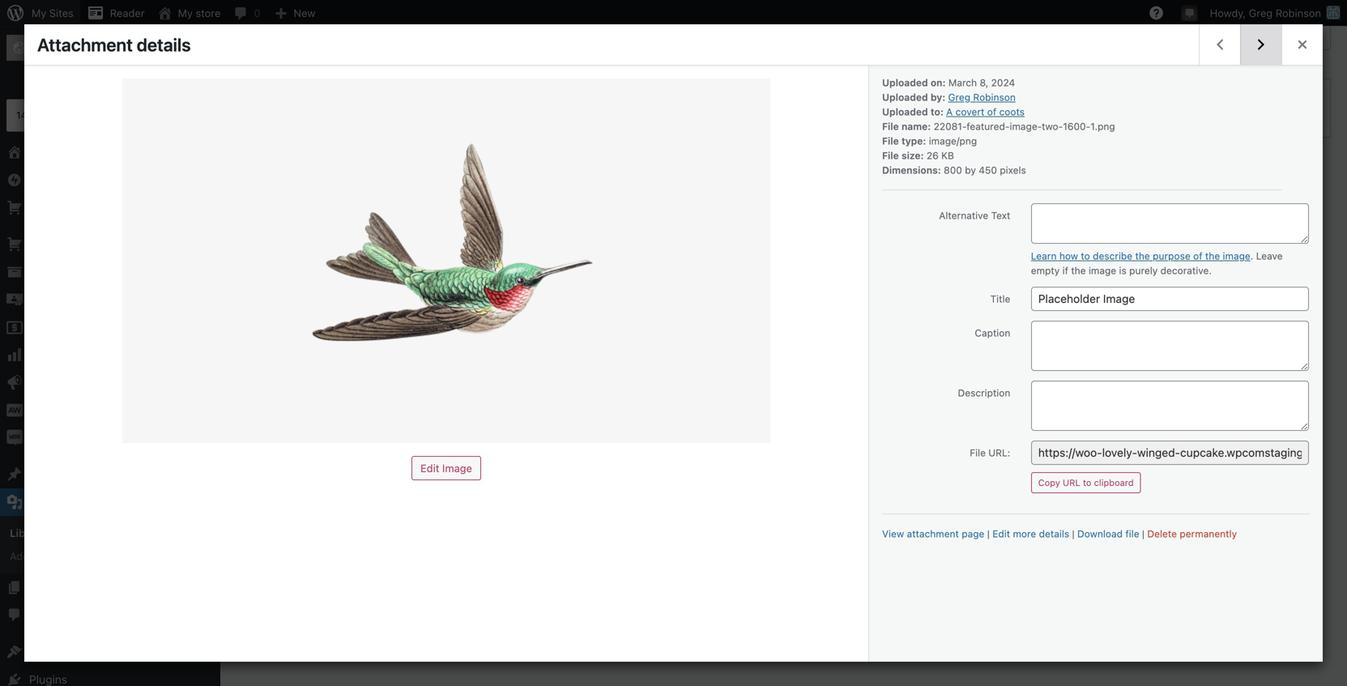 Task type: vqa. For each thing, say whether or not it's contained in the screenshot.
of within the Uploaded on: March 8, 2024 Uploaded by: Greg Robinson Uploaded to: A covert of coots File name: 22081-featured-image-two-1600-1.png File type: image/png File size: 26 KB Dimensions: 800 by 450 pixels
yes



Task type: describe. For each thing, give the bounding box(es) containing it.
toolbar navigation
[[80, 0, 1348, 29]]

14
[[16, 110, 27, 121]]

File URL: text field
[[1032, 441, 1310, 465]]

featured-
[[967, 121, 1010, 132]]

my for my store woo-lovely-winged-cupcake.wpcomstaging.com
[[39, 35, 55, 49]]

howdy, greg robinson
[[1211, 7, 1322, 19]]

attachment details
[[37, 34, 191, 55]]

trial
[[82, 110, 100, 121]]

learn how to describe the purpose of the image
[[1032, 250, 1251, 262]]

delete
[[1148, 528, 1178, 540]]

kb
[[942, 150, 955, 161]]

greg inside uploaded on: march 8, 2024 uploaded by: greg robinson uploaded to: a covert of coots file name: 22081-featured-image-two-1600-1.png file type: image/png file size: 26 kb dimensions: 800 by 450 pixels
[[949, 92, 971, 103]]

media inside main menu navigation
[[57, 550, 87, 562]]

alternative text
[[940, 210, 1011, 221]]

showing 7 of 7 media items
[[718, 304, 852, 316]]

copy url to clipboard
[[1039, 478, 1134, 488]]

showing
[[718, 304, 759, 316]]

3 placeholder image checkbox from the left
[[724, 155, 845, 276]]

file left url:
[[970, 447, 986, 459]]

2 7 from the left
[[784, 304, 790, 316]]

purely
[[1130, 265, 1158, 276]]

Description text field
[[1032, 381, 1310, 431]]

type:
[[902, 135, 927, 147]]

coots
[[1000, 106, 1025, 118]]

two-
[[1042, 121, 1064, 132]]

library link
[[0, 522, 220, 545]]

if
[[1063, 265, 1069, 276]]

caption
[[975, 327, 1011, 339]]

file inside main menu navigation
[[90, 550, 107, 562]]

3 | from the left
[[1143, 528, 1145, 540]]

by
[[965, 165, 976, 176]]

to for url
[[1083, 478, 1092, 488]]

winged-
[[93, 52, 131, 63]]

my store link
[[151, 0, 227, 26]]

alternative
[[940, 210, 989, 221]]

0 vertical spatial details
[[137, 34, 191, 55]]

1 | from the left
[[988, 528, 990, 540]]

8,
[[980, 77, 989, 88]]

delete permanently button
[[1148, 528, 1238, 540]]

more
[[1013, 528, 1037, 540]]

placeholder image image for placeholder image checkbox
[[973, 162, 1081, 270]]

1 vertical spatial of
[[1194, 250, 1203, 262]]

my store woo-lovely-winged-cupcake.wpcomstaging.com
[[39, 35, 261, 63]]

learn
[[1032, 250, 1057, 262]]

describe
[[1093, 250, 1133, 262]]

learn how to describe the purpose of the image link
[[1032, 250, 1251, 262]]

uploaded on: march 8, 2024 uploaded by: greg robinson uploaded to: a covert of coots file name: 22081-featured-image-two-1600-1.png file type: image/png file size: 26 kb dimensions: 800 by 450 pixels
[[883, 77, 1116, 176]]

file left type:
[[883, 135, 899, 147]]

Title text field
[[1032, 287, 1310, 311]]

leave
[[1257, 250, 1283, 262]]

1 horizontal spatial library
[[292, 42, 348, 64]]

woocommerce placeholder image
[[246, 162, 355, 270]]

greg robinson link
[[949, 92, 1016, 103]]

image
[[442, 462, 472, 475]]

add new media file
[[10, 550, 107, 562]]

main menu navigation
[[0, 26, 261, 686]]

covert
[[956, 106, 985, 118]]

how
[[1060, 250, 1079, 262]]

3 uploaded from the top
[[883, 106, 928, 118]]

woocommerce-placeholder checkbox
[[240, 155, 361, 276]]

attachment
[[907, 528, 959, 540]]

a covert of coots link
[[947, 106, 1025, 118]]

1 placeholder image checkbox from the left
[[361, 155, 482, 276]]

Search search field
[[1096, 87, 1323, 129]]

page
[[962, 528, 985, 540]]

Caption text field
[[1032, 321, 1310, 371]]

text
[[992, 210, 1011, 221]]

edit inside edit image button
[[421, 462, 440, 475]]

.
[[1251, 250, 1254, 262]]

to:
[[931, 106, 944, 118]]

1 7 from the left
[[762, 304, 768, 316]]

robinson inside toolbar navigation
[[1276, 7, 1322, 19]]

placeholder image image for third placeholder image option from right
[[489, 162, 597, 270]]

url:
[[989, 447, 1011, 459]]

edit image button
[[412, 456, 481, 481]]

view
[[883, 528, 905, 540]]

library inside main menu navigation
[[10, 527, 46, 539]]

attachment
[[37, 34, 133, 55]]

2 | from the left
[[1073, 528, 1075, 540]]

url
[[1063, 478, 1081, 488]]

image inside . leave empty if the image is purely decorative.
[[1089, 265, 1117, 276]]

media library
[[238, 42, 348, 64]]

media
[[793, 304, 823, 316]]

file left "size:"
[[883, 150, 899, 161]]

items
[[825, 304, 852, 316]]

copy
[[1039, 478, 1061, 488]]

reader
[[110, 7, 145, 19]]

title
[[991, 293, 1011, 305]]

days
[[30, 110, 51, 121]]

. leave empty if the image is purely decorative.
[[1032, 250, 1283, 276]]

edit more details link
[[993, 528, 1070, 540]]

450
[[979, 165, 998, 176]]

description
[[958, 387, 1011, 399]]

to for how
[[1081, 250, 1091, 262]]

26
[[927, 150, 939, 161]]

view attachment page | edit more details | download file | delete permanently
[[883, 528, 1238, 540]]

0 vertical spatial image
[[1223, 250, 1251, 262]]

download
[[1078, 528, 1123, 540]]



Task type: locate. For each thing, give the bounding box(es) containing it.
of inside uploaded on: march 8, 2024 uploaded by: greg robinson uploaded to: a covert of coots file name: 22081-featured-image-two-1600-1.png file type: image/png file size: 26 kb dimensions: 800 by 450 pixels
[[988, 106, 997, 118]]

0 horizontal spatial store
[[58, 35, 84, 49]]

image down describe
[[1089, 265, 1117, 276]]

reader link
[[80, 0, 151, 26]]

1 placeholder image image from the left
[[367, 162, 476, 270]]

1 horizontal spatial media
[[238, 42, 288, 64]]

4 placeholder image image from the left
[[852, 162, 960, 270]]

greg right howdy,
[[1249, 7, 1273, 19]]

1 vertical spatial to
[[1083, 478, 1092, 488]]

Alternative Text text field
[[1032, 203, 1310, 244]]

a
[[947, 106, 953, 118]]

0 horizontal spatial greg
[[949, 92, 971, 103]]

| left download
[[1073, 528, 1075, 540]]

placeholder image image for 1st placeholder image option from left
[[367, 162, 476, 270]]

0 vertical spatial my
[[178, 7, 193, 19]]

woo-
[[39, 52, 62, 63]]

file
[[1126, 528, 1140, 540]]

14 days left in trial
[[16, 110, 100, 121]]

store
[[196, 7, 221, 19], [58, 35, 84, 49]]

2 placeholder image image from the left
[[489, 162, 597, 270]]

decorative.
[[1161, 265, 1212, 276]]

by:
[[931, 92, 946, 103]]

to right url
[[1083, 478, 1092, 488]]

0 horizontal spatial the
[[1072, 265, 1086, 276]]

the up 'decorative.'
[[1206, 250, 1221, 262]]

7
[[762, 304, 768, 316], [784, 304, 790, 316]]

file down library link
[[90, 550, 107, 562]]

7 left media
[[784, 304, 790, 316]]

0 horizontal spatial library
[[10, 527, 46, 539]]

file url:
[[970, 447, 1011, 459]]

1 horizontal spatial store
[[196, 7, 221, 19]]

0 horizontal spatial image
[[1089, 265, 1117, 276]]

7 right 'showing'
[[762, 304, 768, 316]]

my
[[178, 7, 193, 19], [39, 35, 55, 49]]

size:
[[902, 150, 924, 161]]

robinson right howdy,
[[1276, 7, 1322, 19]]

1 vertical spatial store
[[58, 35, 84, 49]]

uploaded
[[883, 77, 928, 88], [883, 92, 928, 103], [883, 106, 928, 118]]

copy url to clipboard button
[[1031, 472, 1142, 494]]

1 horizontal spatial greg
[[1249, 7, 1273, 19]]

image
[[1223, 250, 1251, 262], [1089, 265, 1117, 276]]

1 horizontal spatial details
[[1040, 528, 1070, 540]]

attachment details dialog
[[24, 24, 1323, 662]]

placeholder image image
[[367, 162, 476, 270], [489, 162, 597, 270], [731, 162, 839, 270], [852, 162, 960, 270], [973, 162, 1081, 270]]

greg inside toolbar navigation
[[1249, 7, 1273, 19]]

0 vertical spatial to
[[1081, 250, 1091, 262]]

add
[[10, 550, 29, 562]]

2 horizontal spatial |
[[1143, 528, 1145, 540]]

to inside button
[[1083, 478, 1092, 488]]

of up 'decorative.'
[[1194, 250, 1203, 262]]

0 horizontal spatial robinson
[[974, 92, 1016, 103]]

2 vertical spatial of
[[771, 304, 781, 316]]

0 horizontal spatial media
[[57, 550, 87, 562]]

of left media
[[771, 304, 781, 316]]

store up cupcake.wpcomstaging.com at the top left
[[196, 7, 221, 19]]

edit left more
[[993, 528, 1011, 540]]

2 vertical spatial uploaded
[[883, 106, 928, 118]]

in
[[72, 110, 80, 121]]

1 horizontal spatial |
[[1073, 528, 1075, 540]]

image-
[[1010, 121, 1042, 132]]

0 horizontal spatial 7
[[762, 304, 768, 316]]

my up cupcake.wpcomstaging.com at the top left
[[178, 7, 193, 19]]

0 horizontal spatial of
[[771, 304, 781, 316]]

0 vertical spatial media
[[238, 42, 288, 64]]

1 horizontal spatial my
[[178, 7, 193, 19]]

cupcake.wpcomstaging.com
[[131, 52, 261, 63]]

is
[[1120, 265, 1127, 276]]

my for my store
[[178, 7, 193, 19]]

0 horizontal spatial my
[[39, 35, 55, 49]]

1 vertical spatial media
[[57, 550, 87, 562]]

1 vertical spatial greg
[[949, 92, 971, 103]]

22081-
[[934, 121, 967, 132]]

clipboard
[[1095, 478, 1134, 488]]

empty
[[1032, 265, 1060, 276]]

placeholder image image for third placeholder image option from left
[[731, 162, 839, 270]]

new inside the add new media file link
[[32, 550, 54, 562]]

1 vertical spatial new
[[32, 550, 54, 562]]

the for how
[[1136, 250, 1151, 262]]

0 horizontal spatial new
[[32, 550, 54, 562]]

1 horizontal spatial of
[[988, 106, 997, 118]]

1 horizontal spatial robinson
[[1276, 7, 1322, 19]]

placeholder image image inside checkbox
[[973, 162, 1081, 270]]

file
[[883, 121, 899, 132], [883, 135, 899, 147], [883, 150, 899, 161], [970, 447, 986, 459], [90, 550, 107, 562]]

the for leave
[[1072, 265, 1086, 276]]

store inside toolbar navigation
[[196, 7, 221, 19]]

1 vertical spatial edit
[[993, 528, 1011, 540]]

dimensions:
[[883, 165, 941, 176]]

1 vertical spatial my
[[39, 35, 55, 49]]

0 vertical spatial edit
[[421, 462, 440, 475]]

details
[[137, 34, 191, 55], [1040, 528, 1070, 540]]

new up "media library"
[[294, 7, 316, 19]]

my store
[[178, 7, 221, 19]]

permanently
[[1180, 528, 1238, 540]]

march
[[949, 77, 977, 88]]

2024
[[992, 77, 1016, 88]]

2 horizontal spatial of
[[1194, 250, 1203, 262]]

store inside my store woo-lovely-winged-cupcake.wpcomstaging.com
[[58, 35, 84, 49]]

on:
[[931, 77, 946, 88]]

of up featured-
[[988, 106, 997, 118]]

to
[[1081, 250, 1091, 262], [1083, 478, 1092, 488]]

Placeholder Image checkbox
[[361, 155, 482, 276], [482, 155, 603, 276], [724, 155, 845, 276], [845, 155, 966, 276]]

the inside . leave empty if the image is purely decorative.
[[1072, 265, 1086, 276]]

library
[[292, 42, 348, 64], [10, 527, 46, 539]]

image/png
[[929, 135, 978, 147]]

1 horizontal spatial 7
[[784, 304, 790, 316]]

0 vertical spatial uploaded
[[883, 77, 928, 88]]

1 vertical spatial image
[[1089, 265, 1117, 276]]

placeholder image image for fourth placeholder image option from left
[[852, 162, 960, 270]]

1 horizontal spatial image
[[1223, 250, 1251, 262]]

greg
[[1249, 7, 1273, 19], [949, 92, 971, 103]]

0 horizontal spatial |
[[988, 528, 990, 540]]

1 vertical spatial details
[[1040, 528, 1070, 540]]

new right "add"
[[32, 550, 54, 562]]

0 horizontal spatial details
[[137, 34, 191, 55]]

my up woo-
[[39, 35, 55, 49]]

1600-
[[1064, 121, 1091, 132]]

800
[[944, 165, 963, 176]]

purpose
[[1153, 250, 1191, 262]]

store for my store woo-lovely-winged-cupcake.wpcomstaging.com
[[58, 35, 84, 49]]

image left leave
[[1223, 250, 1251, 262]]

0 vertical spatial library
[[292, 42, 348, 64]]

add new media file link
[[0, 545, 220, 568]]

the up purely
[[1136, 250, 1151, 262]]

download file link
[[1078, 528, 1140, 540]]

1 vertical spatial library
[[10, 527, 46, 539]]

2 horizontal spatial the
[[1206, 250, 1221, 262]]

the
[[1136, 250, 1151, 262], [1206, 250, 1221, 262], [1072, 265, 1086, 276]]

1 vertical spatial uploaded
[[883, 92, 928, 103]]

new link
[[267, 0, 322, 26]]

robinson
[[1276, 7, 1322, 19], [974, 92, 1016, 103]]

1 horizontal spatial new
[[294, 7, 316, 19]]

1 horizontal spatial edit
[[993, 528, 1011, 540]]

1 vertical spatial robinson
[[974, 92, 1016, 103]]

pixels
[[1000, 165, 1027, 176]]

view attachment page link
[[883, 528, 985, 540]]

0 vertical spatial store
[[196, 7, 221, 19]]

my inside toolbar navigation
[[178, 7, 193, 19]]

the right if
[[1072, 265, 1086, 276]]

new
[[294, 7, 316, 19], [32, 550, 54, 562]]

details down my store link
[[137, 34, 191, 55]]

store for my store
[[196, 7, 221, 19]]

0 horizontal spatial edit
[[421, 462, 440, 475]]

media
[[238, 42, 288, 64], [57, 550, 87, 562]]

5 placeholder image image from the left
[[973, 162, 1081, 270]]

2 uploaded from the top
[[883, 92, 928, 103]]

edit
[[421, 462, 440, 475], [993, 528, 1011, 540]]

left
[[54, 110, 69, 121]]

details right more
[[1040, 528, 1070, 540]]

store up "lovely-"
[[58, 35, 84, 49]]

Placeholder Image checkbox
[[966, 155, 1088, 276]]

0 vertical spatial greg
[[1249, 7, 1273, 19]]

name:
[[902, 121, 931, 132]]

of
[[988, 106, 997, 118], [1194, 250, 1203, 262], [771, 304, 781, 316]]

1.png
[[1091, 121, 1116, 132]]

library down new link
[[292, 42, 348, 64]]

file left 'name:'
[[883, 121, 899, 132]]

| right file
[[1143, 528, 1145, 540]]

robinson down 2024
[[974, 92, 1016, 103]]

media down library link
[[57, 550, 87, 562]]

14 days left in trial link
[[0, 93, 220, 138]]

robinson inside uploaded on: march 8, 2024 uploaded by: greg robinson uploaded to: a covert of coots file name: 22081-featured-image-two-1600-1.png file type: image/png file size: 26 kb dimensions: 800 by 450 pixels
[[974, 92, 1016, 103]]

3 placeholder image image from the left
[[731, 162, 839, 270]]

howdy,
[[1211, 7, 1247, 19]]

new inside new link
[[294, 7, 316, 19]]

2 placeholder image checkbox from the left
[[482, 155, 603, 276]]

library up "add"
[[10, 527, 46, 539]]

1 uploaded from the top
[[883, 77, 928, 88]]

edit left image on the bottom left of page
[[421, 462, 440, 475]]

media down new link
[[238, 42, 288, 64]]

edit image
[[421, 462, 472, 475]]

| right 'page'
[[988, 528, 990, 540]]

|
[[988, 528, 990, 540], [1073, 528, 1075, 540], [1143, 528, 1145, 540]]

greg down march
[[949, 92, 971, 103]]

my inside my store woo-lovely-winged-cupcake.wpcomstaging.com
[[39, 35, 55, 49]]

to right the how on the right top of page
[[1081, 250, 1091, 262]]

1 horizontal spatial the
[[1136, 250, 1151, 262]]

lovely-
[[62, 52, 93, 63]]

0 vertical spatial new
[[294, 7, 316, 19]]

0 vertical spatial robinson
[[1276, 7, 1322, 19]]

0 vertical spatial of
[[988, 106, 997, 118]]

4 placeholder image checkbox from the left
[[845, 155, 966, 276]]



